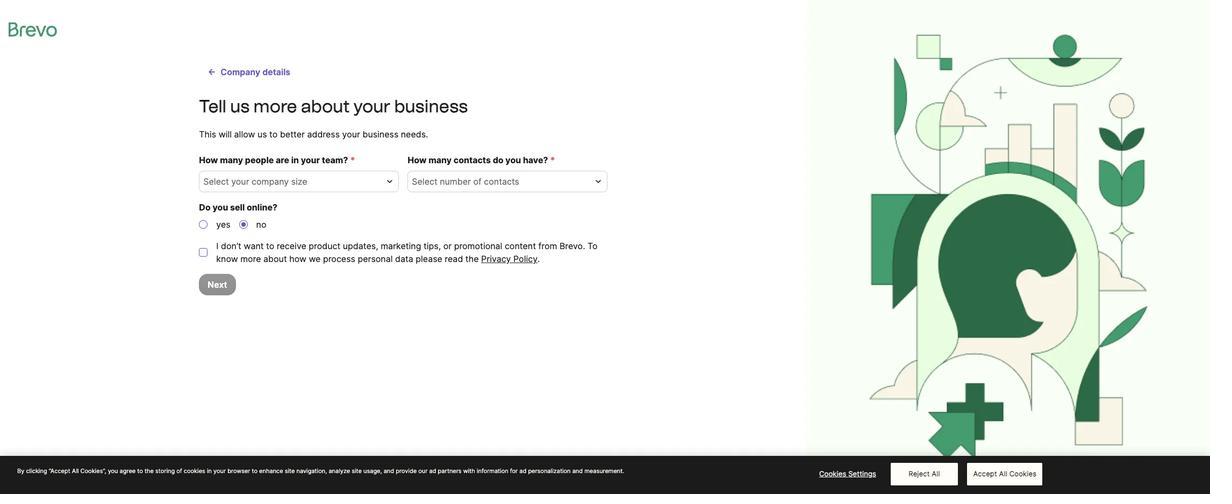 Task type: locate. For each thing, give the bounding box(es) containing it.
1 horizontal spatial the
[[466, 254, 479, 265]]

the
[[466, 254, 479, 265], [145, 468, 154, 476]]

details
[[263, 67, 291, 77]]

you right do
[[506, 155, 521, 166]]

information
[[477, 468, 509, 476]]

site
[[285, 468, 295, 476], [352, 468, 362, 476]]

2 vertical spatial you
[[108, 468, 118, 476]]

how
[[199, 155, 218, 166], [408, 155, 427, 166]]

1 how from the left
[[199, 155, 218, 166]]

0 horizontal spatial and
[[384, 468, 394, 476]]

agree
[[120, 468, 136, 476]]

0 horizontal spatial how
[[199, 155, 218, 166]]

* right the 'team?'
[[350, 155, 355, 166]]

many down 'will'
[[220, 155, 243, 166]]

contacts inside "popup button"
[[484, 176, 520, 187]]

in
[[291, 155, 299, 166], [207, 468, 212, 476]]

how down needs.
[[408, 155, 427, 166]]

2 how from the left
[[408, 155, 427, 166]]

accept
[[974, 470, 998, 479]]

0 horizontal spatial select
[[204, 176, 229, 187]]

will
[[219, 129, 232, 140]]

2 ad from the left
[[520, 468, 527, 476]]

many for contacts
[[429, 155, 452, 166]]

personal
[[358, 254, 393, 265]]

all right "accept at bottom
[[72, 468, 79, 476]]

in right are
[[291, 155, 299, 166]]

us right 'tell'
[[230, 96, 250, 117]]

1 and from the left
[[384, 468, 394, 476]]

ad right for
[[520, 468, 527, 476]]

2 * from the left
[[551, 155, 555, 166]]

all right reject
[[932, 470, 941, 479]]

ad right our
[[429, 468, 436, 476]]

the down promotional
[[466, 254, 479, 265]]

cookies",
[[80, 468, 106, 476]]

more down want
[[241, 254, 261, 265]]

many
[[220, 155, 243, 166], [429, 155, 452, 166]]

select inside popup button
[[204, 176, 229, 187]]

0 horizontal spatial ad
[[429, 468, 436, 476]]

reject
[[909, 470, 930, 479]]

0 vertical spatial of
[[474, 176, 482, 187]]

more up better
[[254, 96, 297, 117]]

people
[[245, 155, 274, 166]]

select inside "popup button"
[[412, 176, 438, 187]]

select for select your company size
[[204, 176, 229, 187]]

in right the cookies
[[207, 468, 212, 476]]

1 horizontal spatial how
[[408, 155, 427, 166]]

size
[[291, 176, 307, 187]]

settings
[[849, 470, 877, 479]]

all inside accept all cookies button
[[1000, 470, 1008, 479]]

many up number
[[429, 155, 452, 166]]

1 select from the left
[[204, 176, 229, 187]]

do
[[493, 155, 504, 166]]

2 horizontal spatial all
[[1000, 470, 1008, 479]]

"accept
[[49, 468, 70, 476]]

to
[[588, 241, 598, 252]]

business up needs.
[[395, 96, 468, 117]]

1 vertical spatial of
[[177, 468, 182, 476]]

1 many from the left
[[220, 155, 243, 166]]

site left 'usage,'
[[352, 468, 362, 476]]

you right the do
[[213, 202, 228, 213]]

accept all cookies
[[974, 470, 1037, 479]]

know
[[216, 254, 238, 265]]

our
[[419, 468, 428, 476]]

select your company size button
[[199, 171, 399, 193]]

how down this
[[199, 155, 218, 166]]

2 horizontal spatial you
[[506, 155, 521, 166]]

1 vertical spatial about
[[264, 254, 287, 265]]

1 horizontal spatial ad
[[520, 468, 527, 476]]

to right want
[[266, 241, 275, 252]]

contacts down do
[[484, 176, 520, 187]]

process
[[323, 254, 356, 265]]

have?
[[523, 155, 548, 166]]

0 horizontal spatial cookies
[[820, 470, 847, 479]]

business
[[395, 96, 468, 117], [363, 129, 399, 140]]

1 horizontal spatial site
[[352, 468, 362, 476]]

1 vertical spatial business
[[363, 129, 399, 140]]

1 vertical spatial you
[[213, 202, 228, 213]]

cookies
[[820, 470, 847, 479], [1010, 470, 1037, 479]]

measurement.
[[585, 468, 625, 476]]

us right allow
[[258, 129, 267, 140]]

partners
[[438, 468, 462, 476]]

0 horizontal spatial in
[[207, 468, 212, 476]]

you
[[506, 155, 521, 166], [213, 202, 228, 213], [108, 468, 118, 476]]

2 many from the left
[[429, 155, 452, 166]]

cookies left settings
[[820, 470, 847, 479]]

your
[[354, 96, 391, 117], [342, 129, 360, 140], [301, 155, 320, 166], [231, 176, 249, 187], [214, 468, 226, 476]]

1 horizontal spatial many
[[429, 155, 452, 166]]

about up address at the top left of the page
[[301, 96, 350, 117]]

of inside "popup button"
[[474, 176, 482, 187]]

data
[[395, 254, 414, 265]]

site right enhance
[[285, 468, 295, 476]]

read
[[445, 254, 463, 265]]

of down how many contacts do you have? * at the left of page
[[474, 176, 482, 187]]

tips,
[[424, 241, 441, 252]]

cookies settings button
[[815, 464, 882, 486]]

2 cookies from the left
[[1010, 470, 1037, 479]]

0 horizontal spatial the
[[145, 468, 154, 476]]

are
[[276, 155, 289, 166]]

0 horizontal spatial of
[[177, 468, 182, 476]]

or
[[444, 241, 452, 252]]

.
[[538, 254, 540, 265]]

next
[[208, 280, 227, 290]]

0 vertical spatial in
[[291, 155, 299, 166]]

about down receive
[[264, 254, 287, 265]]

1 cookies from the left
[[820, 470, 847, 479]]

by clicking "accept all cookies", you agree to the storing of cookies in your browser to enhance site navigation, analyze site usage, and provide our ad partners with information for ad personalization and measurement.
[[17, 468, 625, 476]]

privacy
[[482, 254, 511, 265]]

and right 'usage,'
[[384, 468, 394, 476]]

* right the have? in the top left of the page
[[551, 155, 555, 166]]

0 vertical spatial about
[[301, 96, 350, 117]]

1 horizontal spatial us
[[258, 129, 267, 140]]

us
[[230, 96, 250, 117], [258, 129, 267, 140]]

select up the do
[[204, 176, 229, 187]]

of right storing
[[177, 468, 182, 476]]

this
[[199, 129, 216, 140]]

the left storing
[[145, 468, 154, 476]]

storing
[[155, 468, 175, 476]]

1 horizontal spatial select
[[412, 176, 438, 187]]

and
[[384, 468, 394, 476], [573, 468, 583, 476]]

cookies settings
[[820, 470, 877, 479]]

all for accept all cookies
[[1000, 470, 1008, 479]]

1 vertical spatial contacts
[[484, 176, 520, 187]]

1 horizontal spatial cookies
[[1010, 470, 1037, 479]]

this will allow us to better address your business needs.
[[199, 129, 428, 140]]

all right accept on the right bottom
[[1000, 470, 1008, 479]]

personalization
[[528, 468, 571, 476]]

0 horizontal spatial about
[[264, 254, 287, 265]]

needs.
[[401, 129, 428, 140]]

all for reject all
[[932, 470, 941, 479]]

brevo.
[[560, 241, 586, 252]]

2 select from the left
[[412, 176, 438, 187]]

contacts up select number of contacts on the left
[[454, 155, 491, 166]]

0 horizontal spatial *
[[350, 155, 355, 166]]

1 horizontal spatial of
[[474, 176, 482, 187]]

select left number
[[412, 176, 438, 187]]

allow
[[234, 129, 255, 140]]

0 horizontal spatial us
[[230, 96, 250, 117]]

0 horizontal spatial many
[[220, 155, 243, 166]]

all
[[72, 468, 79, 476], [932, 470, 941, 479], [1000, 470, 1008, 479]]

policy
[[514, 254, 538, 265]]

to left better
[[270, 129, 278, 140]]

1 horizontal spatial and
[[573, 468, 583, 476]]

and left measurement.
[[573, 468, 583, 476]]

about
[[301, 96, 350, 117], [264, 254, 287, 265]]

cookies right accept on the right bottom
[[1010, 470, 1037, 479]]

0 vertical spatial the
[[466, 254, 479, 265]]

team?
[[322, 155, 348, 166]]

business left needs.
[[363, 129, 399, 140]]

all inside reject all button
[[932, 470, 941, 479]]

1 horizontal spatial about
[[301, 96, 350, 117]]

more
[[254, 96, 297, 117], [241, 254, 261, 265]]

you left agree
[[108, 468, 118, 476]]

1 horizontal spatial all
[[932, 470, 941, 479]]

tell us more about your business
[[199, 96, 468, 117]]

0 horizontal spatial site
[[285, 468, 295, 476]]

1 vertical spatial more
[[241, 254, 261, 265]]

1 horizontal spatial *
[[551, 155, 555, 166]]



Task type: vqa. For each thing, say whether or not it's contained in the screenshot.
Company details on the top of page
yes



Task type: describe. For each thing, give the bounding box(es) containing it.
1 vertical spatial us
[[258, 129, 267, 140]]

number
[[440, 176, 471, 187]]

company
[[252, 176, 289, 187]]

no
[[256, 219, 267, 230]]

company
[[221, 67, 260, 77]]

0 horizontal spatial you
[[108, 468, 118, 476]]

privacy policy link
[[482, 253, 538, 266]]

do
[[199, 202, 211, 213]]

enhance
[[259, 468, 283, 476]]

tell
[[199, 96, 226, 117]]

1 * from the left
[[350, 155, 355, 166]]

company details button
[[199, 61, 299, 83]]

2 and from the left
[[573, 468, 583, 476]]

address
[[307, 129, 340, 140]]

for
[[510, 468, 518, 476]]

select number of contacts
[[412, 176, 520, 187]]

from
[[539, 241, 558, 252]]

how for how many contacts do you have? *
[[408, 155, 427, 166]]

want
[[244, 241, 264, 252]]

1 horizontal spatial in
[[291, 155, 299, 166]]

usage,
[[364, 468, 382, 476]]

promotional
[[454, 241, 503, 252]]

select number of contacts button
[[408, 171, 608, 193]]

reject all
[[909, 470, 941, 479]]

online?
[[247, 202, 278, 213]]

provide
[[396, 468, 417, 476]]

more inside i don't want to receive product updates, marketing tips, or promotional content from brevo. to know more about how we process personal data please read the
[[241, 254, 261, 265]]

cookies inside button
[[820, 470, 847, 479]]

about inside i don't want to receive product updates, marketing tips, or promotional content from brevo. to know more about how we process personal data please read the
[[264, 254, 287, 265]]

cookies inside button
[[1010, 470, 1037, 479]]

yes
[[216, 219, 231, 230]]

reject all button
[[891, 464, 959, 486]]

your inside popup button
[[231, 176, 249, 187]]

i don't want to receive product updates, marketing tips, or promotional content from brevo. to know more about how we process personal data please read the
[[216, 241, 598, 265]]

content
[[505, 241, 536, 252]]

i
[[216, 241, 219, 252]]

1 vertical spatial in
[[207, 468, 212, 476]]

2 site from the left
[[352, 468, 362, 476]]

how many contacts do you have? *
[[408, 155, 555, 166]]

we
[[309, 254, 321, 265]]

product
[[309, 241, 341, 252]]

1 site from the left
[[285, 468, 295, 476]]

0 vertical spatial more
[[254, 96, 297, 117]]

clicking
[[26, 468, 47, 476]]

receive
[[277, 241, 307, 252]]

please
[[416, 254, 443, 265]]

with
[[464, 468, 475, 476]]

navigation,
[[297, 468, 327, 476]]

how for how many people are in your team? *
[[199, 155, 218, 166]]

browser
[[228, 468, 250, 476]]

0 vertical spatial us
[[230, 96, 250, 117]]

company details
[[221, 67, 291, 77]]

by
[[17, 468, 24, 476]]

do you sell online?
[[199, 202, 278, 213]]

0 vertical spatial contacts
[[454, 155, 491, 166]]

to right agree
[[137, 468, 143, 476]]

analyze
[[329, 468, 350, 476]]

how
[[290, 254, 307, 265]]

cookies
[[184, 468, 205, 476]]

many for people
[[220, 155, 243, 166]]

how many people are in your team? *
[[199, 155, 355, 166]]

1 vertical spatial the
[[145, 468, 154, 476]]

0 horizontal spatial all
[[72, 468, 79, 476]]

privacy policy .
[[482, 254, 540, 265]]

the inside i don't want to receive product updates, marketing tips, or promotional content from brevo. to know more about how we process personal data please read the
[[466, 254, 479, 265]]

select for select number of contacts
[[412, 176, 438, 187]]

1 horizontal spatial you
[[213, 202, 228, 213]]

better
[[280, 129, 305, 140]]

accept all cookies button
[[968, 464, 1043, 486]]

to right browser
[[252, 468, 258, 476]]

select your company size
[[204, 176, 307, 187]]

updates,
[[343, 241, 379, 252]]

to inside i don't want to receive product updates, marketing tips, or promotional content from brevo. to know more about how we process personal data please read the
[[266, 241, 275, 252]]

sell
[[230, 202, 245, 213]]

1 ad from the left
[[429, 468, 436, 476]]

marketing
[[381, 241, 421, 252]]

don't
[[221, 241, 241, 252]]

next button
[[199, 274, 236, 296]]

0 vertical spatial you
[[506, 155, 521, 166]]

0 vertical spatial business
[[395, 96, 468, 117]]



